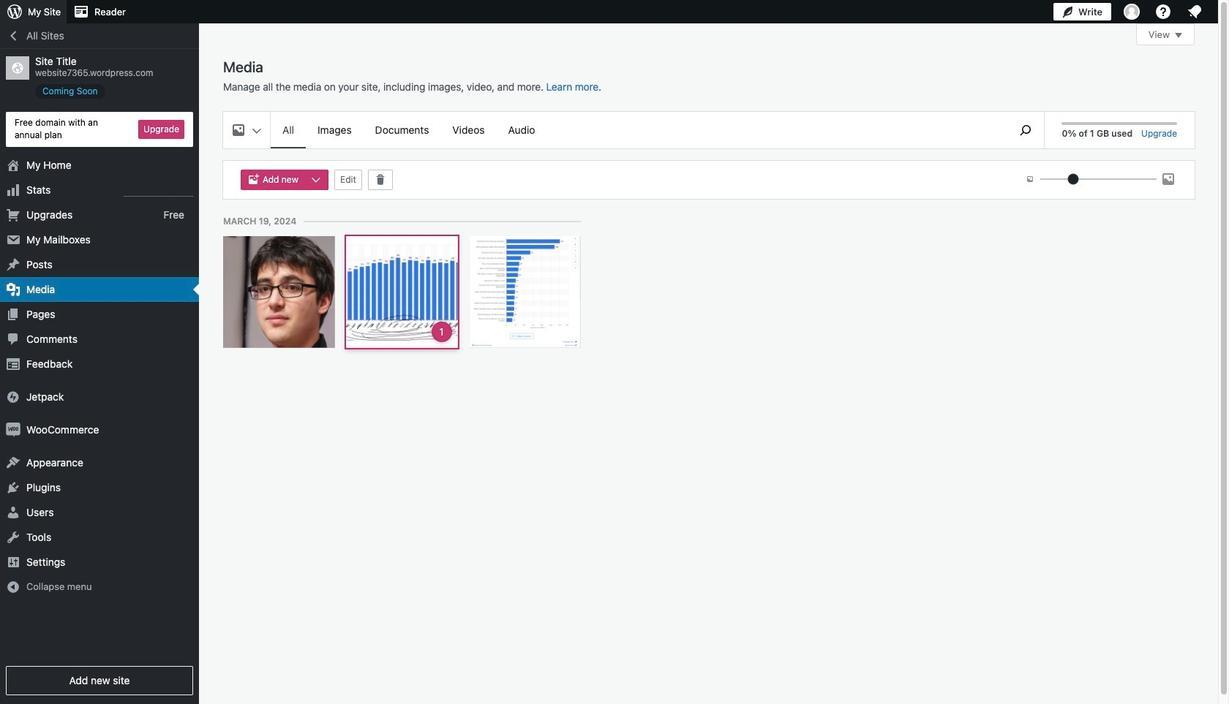 Task type: vqa. For each thing, say whether or not it's contained in the screenshot.
Highest hourly views 0 "image"
yes



Task type: locate. For each thing, give the bounding box(es) containing it.
group
[[241, 170, 335, 190]]

1 vertical spatial img image
[[6, 423, 20, 437]]

manage your notifications image
[[1187, 3, 1204, 20]]

highest hourly views 0 image
[[124, 187, 193, 197]]

0 vertical spatial img image
[[6, 390, 20, 404]]

None range field
[[1041, 173, 1157, 186]]

help image
[[1155, 3, 1173, 20]]

main content
[[223, 23, 1195, 356]]

menu
[[271, 112, 1001, 149]]

None search field
[[1008, 112, 1045, 149]]

get_image_file (2) image
[[469, 236, 581, 348]]

img image
[[6, 390, 20, 404], [6, 423, 20, 437]]



Task type: describe. For each thing, give the bounding box(es) containing it.
1 img image from the top
[[6, 390, 20, 404]]

thispersondoesnotexist.com image
[[223, 236, 335, 348]]

screenshot 2024-02-09 at 4.55.13 pm image
[[346, 236, 458, 348]]

2 img image from the top
[[6, 423, 20, 437]]

my profile image
[[1124, 4, 1140, 20]]

open search image
[[1008, 122, 1045, 139]]

closed image
[[1176, 33, 1183, 38]]



